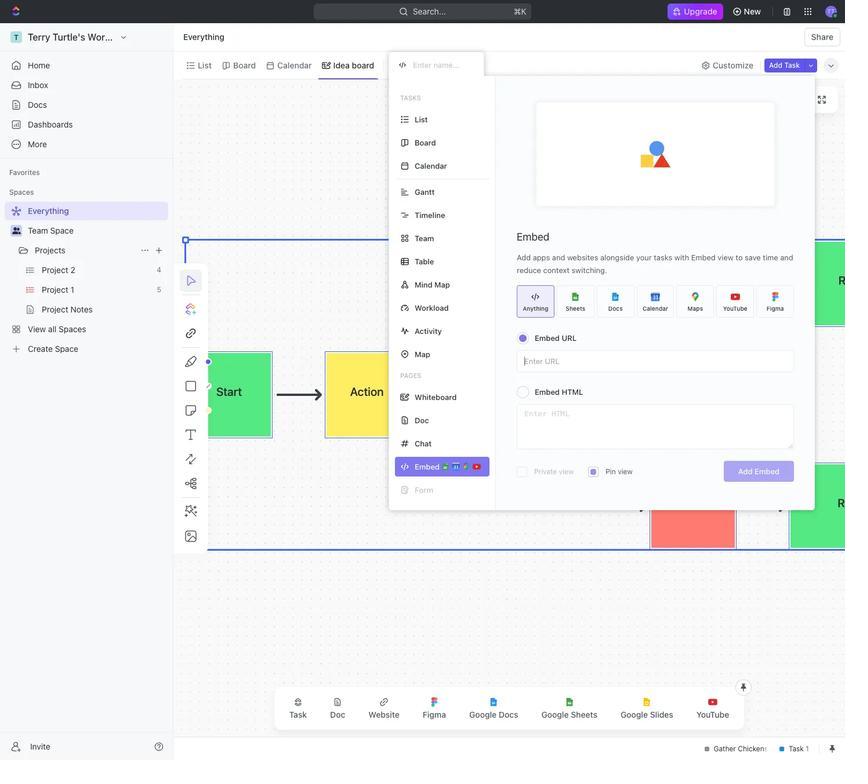 Task type: locate. For each thing, give the bounding box(es) containing it.
1 vertical spatial list
[[415, 115, 428, 124]]

list down everything link at the left
[[198, 60, 212, 70]]

1 vertical spatial youtube
[[697, 710, 730, 720]]

team space link
[[28, 222, 166, 240]]

1 horizontal spatial and
[[781, 253, 794, 262]]

t
[[648, 95, 653, 104]]

task
[[785, 61, 800, 69], [289, 710, 307, 720]]

0 vertical spatial map
[[435, 280, 450, 289]]

1 vertical spatial doc
[[330, 710, 345, 720]]

switching.
[[572, 266, 607, 275]]

add inside the add apps and websites alongside your tasks with embed view to save time and reduce context switching.
[[517, 253, 531, 262]]

1 horizontal spatial figma
[[767, 305, 784, 312]]

mind map
[[415, 280, 450, 289]]

0 horizontal spatial task
[[289, 710, 307, 720]]

2 google from the left
[[542, 710, 569, 720]]

board
[[352, 60, 374, 70]]

activity
[[415, 326, 442, 336]]

website
[[369, 710, 400, 720]]

1 vertical spatial figma
[[423, 710, 446, 720]]

view button
[[389, 52, 427, 79]]

alongside
[[601, 253, 635, 262]]

board link
[[231, 57, 256, 73]]

doc up "chat"
[[415, 416, 429, 425]]

doc
[[415, 416, 429, 425], [330, 710, 345, 720]]

add apps and websites alongside your tasks with embed view to save time and reduce context switching.
[[517, 253, 794, 275]]

to
[[736, 253, 743, 262]]

websites
[[567, 253, 599, 262]]

add embed
[[739, 467, 780, 476]]

view
[[718, 253, 734, 262], [559, 468, 574, 476], [618, 468, 633, 476]]

calendar up gantt
[[415, 161, 447, 170]]

0 horizontal spatial team
[[28, 226, 48, 236]]

anything
[[523, 305, 549, 312]]

add inside 'button'
[[770, 61, 783, 69]]

spaces
[[9, 188, 34, 197]]

1 vertical spatial docs
[[609, 305, 623, 312]]

1 horizontal spatial docs
[[499, 710, 518, 720]]

projects
[[35, 245, 65, 255]]

0 horizontal spatial map
[[415, 350, 430, 359]]

Enter URL text field
[[518, 351, 794, 372]]

2 horizontal spatial docs
[[609, 305, 623, 312]]

map right mind at the top of the page
[[435, 280, 450, 289]]

0 horizontal spatial list
[[198, 60, 212, 70]]

2 horizontal spatial google
[[621, 710, 648, 720]]

gantt
[[415, 187, 435, 196]]

view inside the add apps and websites alongside your tasks with embed view to save time and reduce context switching.
[[718, 253, 734, 262]]

2 horizontal spatial calendar
[[643, 305, 669, 312]]

1 vertical spatial add
[[517, 253, 531, 262]]

invite
[[30, 742, 50, 752]]

100% button
[[731, 93, 756, 107]]

board right list link
[[233, 60, 256, 70]]

1 horizontal spatial team
[[415, 234, 434, 243]]

task inside task button
[[289, 710, 307, 720]]

and right time
[[781, 253, 794, 262]]

3 google from the left
[[621, 710, 648, 720]]

0 horizontal spatial view
[[559, 468, 574, 476]]

1 horizontal spatial board
[[415, 138, 436, 147]]

new button
[[728, 2, 768, 21]]

2 vertical spatial docs
[[499, 710, 518, 720]]

0 vertical spatial calendar
[[277, 60, 312, 70]]

google slides button
[[612, 691, 683, 727]]

sidebar navigation
[[0, 23, 174, 761]]

1 vertical spatial sheets
[[571, 710, 598, 720]]

google sheets button
[[532, 691, 607, 727]]

embed
[[517, 231, 550, 243], [692, 253, 716, 262], [535, 334, 560, 343], [535, 388, 560, 397], [755, 467, 780, 476]]

embed for embed html
[[535, 388, 560, 397]]

inbox
[[28, 80, 48, 90]]

add inside button
[[739, 467, 753, 476]]

1 google from the left
[[470, 710, 497, 720]]

calendar left maps
[[643, 305, 669, 312]]

tree
[[5, 202, 168, 359]]

board
[[233, 60, 256, 70], [415, 138, 436, 147]]

table
[[415, 257, 434, 266]]

team space
[[28, 226, 74, 236]]

youtube right slides
[[697, 710, 730, 720]]

reduce
[[517, 266, 541, 275]]

tree inside sidebar navigation
[[5, 202, 168, 359]]

1 vertical spatial calendar
[[415, 161, 447, 170]]

0 horizontal spatial and
[[552, 253, 565, 262]]

⌘k
[[514, 6, 527, 16]]

2 vertical spatial add
[[739, 467, 753, 476]]

embed inside the add apps and websites alongside your tasks with embed view to save time and reduce context switching.
[[692, 253, 716, 262]]

everything link
[[180, 30, 227, 44]]

youtube
[[724, 305, 748, 312], [697, 710, 730, 720]]

1 horizontal spatial doc
[[415, 416, 429, 425]]

1 horizontal spatial map
[[435, 280, 450, 289]]

doc inside button
[[330, 710, 345, 720]]

calendar left idea
[[277, 60, 312, 70]]

0 vertical spatial add
[[770, 61, 783, 69]]

1 horizontal spatial calendar
[[415, 161, 447, 170]]

figma right website
[[423, 710, 446, 720]]

figma inside 'button'
[[423, 710, 446, 720]]

website button
[[359, 691, 409, 727]]

2 vertical spatial calendar
[[643, 305, 669, 312]]

google
[[470, 710, 497, 720], [542, 710, 569, 720], [621, 710, 648, 720]]

team right user group icon
[[28, 226, 48, 236]]

idea board link
[[331, 57, 374, 73]]

0 horizontal spatial doc
[[330, 710, 345, 720]]

youtube right maps
[[724, 305, 748, 312]]

view
[[404, 60, 423, 70]]

home link
[[5, 56, 168, 75]]

slides
[[650, 710, 674, 720]]

and
[[552, 253, 565, 262], [781, 253, 794, 262]]

timeline
[[415, 210, 445, 220]]

0 horizontal spatial google
[[470, 710, 497, 720]]

0 vertical spatial task
[[785, 61, 800, 69]]

add
[[770, 61, 783, 69], [517, 253, 531, 262], [739, 467, 753, 476]]

add task
[[770, 61, 800, 69]]

team up table
[[415, 234, 434, 243]]

view left to
[[718, 253, 734, 262]]

0 horizontal spatial add
[[517, 253, 531, 262]]

share
[[812, 32, 834, 42]]

embed for embed
[[517, 231, 550, 243]]

0 vertical spatial doc
[[415, 416, 429, 425]]

workload
[[415, 303, 449, 313]]

0 horizontal spatial board
[[233, 60, 256, 70]]

100%
[[734, 95, 754, 104]]

youtube button
[[688, 691, 739, 727]]

0 horizontal spatial figma
[[423, 710, 446, 720]]

map down activity
[[415, 350, 430, 359]]

private view
[[534, 468, 574, 476]]

view right private
[[559, 468, 574, 476]]

docs
[[28, 100, 47, 110], [609, 305, 623, 312], [499, 710, 518, 720]]

1 horizontal spatial view
[[618, 468, 633, 476]]

2 horizontal spatial view
[[718, 253, 734, 262]]

list
[[198, 60, 212, 70], [415, 115, 428, 124]]

list down tasks on the top of the page
[[415, 115, 428, 124]]

sheets
[[566, 305, 586, 312], [571, 710, 598, 720]]

calendar link
[[275, 57, 312, 73]]

0 vertical spatial docs
[[28, 100, 47, 110]]

view right pin
[[618, 468, 633, 476]]

tasks
[[400, 94, 421, 102]]

0 horizontal spatial docs
[[28, 100, 47, 110]]

doc button
[[321, 691, 355, 727]]

1 horizontal spatial google
[[542, 710, 569, 720]]

2 horizontal spatial add
[[770, 61, 783, 69]]

calendar inside calendar link
[[277, 60, 312, 70]]

1 vertical spatial task
[[289, 710, 307, 720]]

tree containing team space
[[5, 202, 168, 359]]

map
[[435, 280, 450, 289], [415, 350, 430, 359]]

search...
[[413, 6, 446, 16]]

figma button
[[414, 691, 456, 727]]

calendar
[[277, 60, 312, 70], [415, 161, 447, 170], [643, 305, 669, 312]]

board down tasks on the top of the page
[[415, 138, 436, 147]]

team inside tree
[[28, 226, 48, 236]]

sheets inside button
[[571, 710, 598, 720]]

1 horizontal spatial add
[[739, 467, 753, 476]]

task button
[[280, 691, 316, 727]]

0 horizontal spatial calendar
[[277, 60, 312, 70]]

embed html
[[535, 388, 583, 397]]

1 horizontal spatial task
[[785, 61, 800, 69]]

view for private view
[[559, 468, 574, 476]]

and up the context
[[552, 253, 565, 262]]

google for google docs
[[470, 710, 497, 720]]

doc right task button
[[330, 710, 345, 720]]

add task button
[[765, 58, 805, 72]]

figma down time
[[767, 305, 784, 312]]

team
[[28, 226, 48, 236], [415, 234, 434, 243]]



Task type: describe. For each thing, give the bounding box(es) containing it.
0 vertical spatial board
[[233, 60, 256, 70]]

everything
[[183, 32, 224, 42]]

pin view
[[606, 468, 633, 476]]

upgrade link
[[668, 3, 723, 20]]

html
[[562, 388, 583, 397]]

idea
[[333, 60, 350, 70]]

customize button
[[698, 57, 757, 73]]

chat
[[415, 439, 432, 448]]

docs inside button
[[499, 710, 518, 720]]

url
[[562, 334, 577, 343]]

docs link
[[5, 96, 168, 114]]

form
[[415, 485, 434, 495]]

projects link
[[35, 241, 136, 260]]

whiteboard
[[415, 393, 457, 402]]

your
[[637, 253, 652, 262]]

0 vertical spatial list
[[198, 60, 212, 70]]

google for google slides
[[621, 710, 648, 720]]

pages
[[400, 372, 422, 380]]

new
[[744, 6, 761, 16]]

idea board
[[333, 60, 374, 70]]

add for add apps and websites alongside your tasks with embed view to save time and reduce context switching.
[[517, 253, 531, 262]]

view for pin view
[[618, 468, 633, 476]]

mind
[[415, 280, 433, 289]]

time
[[763, 253, 779, 262]]

embed for embed url
[[535, 334, 560, 343]]

add for add task
[[770, 61, 783, 69]]

maps
[[688, 305, 703, 312]]

upgrade
[[684, 6, 718, 16]]

dashboards link
[[5, 115, 168, 134]]

google sheets
[[542, 710, 598, 720]]

google for google sheets
[[542, 710, 569, 720]]

embed inside button
[[755, 467, 780, 476]]

view button
[[389, 57, 427, 73]]

list link
[[196, 57, 212, 73]]

team for team
[[415, 234, 434, 243]]

Enter HTML text field
[[518, 405, 794, 449]]

google docs button
[[460, 691, 528, 727]]

0 vertical spatial youtube
[[724, 305, 748, 312]]

space
[[50, 226, 74, 236]]

pin
[[606, 468, 616, 476]]

inbox link
[[5, 76, 168, 95]]

favorites button
[[5, 166, 45, 180]]

Enter name... field
[[412, 60, 475, 70]]

docs inside sidebar navigation
[[28, 100, 47, 110]]

save
[[745, 253, 761, 262]]

1 vertical spatial map
[[415, 350, 430, 359]]

add for add embed
[[739, 467, 753, 476]]

dashboards
[[28, 120, 73, 129]]

customize
[[713, 60, 754, 70]]

team for team space
[[28, 226, 48, 236]]

google slides
[[621, 710, 674, 720]]

apps
[[533, 253, 550, 262]]

task inside "add task" 'button'
[[785, 61, 800, 69]]

2 and from the left
[[781, 253, 794, 262]]

context
[[544, 266, 570, 275]]

with
[[675, 253, 689, 262]]

google docs
[[470, 710, 518, 720]]

tasks
[[654, 253, 673, 262]]

1 vertical spatial board
[[415, 138, 436, 147]]

1 horizontal spatial list
[[415, 115, 428, 124]]

favorites
[[9, 168, 40, 177]]

private
[[534, 468, 557, 476]]

0 vertical spatial figma
[[767, 305, 784, 312]]

1 and from the left
[[552, 253, 565, 262]]

0 vertical spatial sheets
[[566, 305, 586, 312]]

home
[[28, 60, 50, 70]]

youtube inside button
[[697, 710, 730, 720]]

embed url
[[535, 334, 577, 343]]

add embed button
[[724, 461, 794, 482]]

share button
[[805, 28, 841, 46]]

user group image
[[12, 227, 21, 234]]



Task type: vqa. For each thing, say whether or not it's contained in the screenshot.
'Board' link
yes



